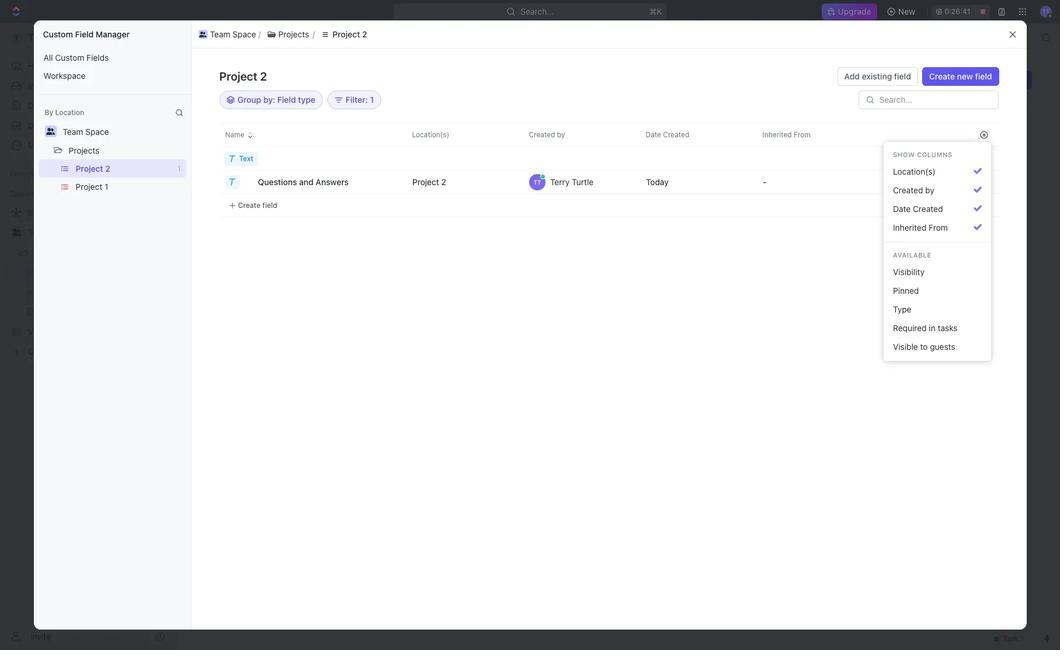 Task type: describe. For each thing, give the bounding box(es) containing it.
inherited from inside button
[[894, 223, 949, 233]]

1 37 mins from the top
[[919, 177, 945, 185]]

space inside list
[[233, 29, 256, 39]]

favorites
[[9, 170, 40, 178]]

add description button
[[140, 445, 634, 464]]

manager
[[96, 29, 130, 39]]

0 vertical spatial team space link
[[182, 30, 245, 44]]

created down location(s) button
[[894, 185, 924, 195]]

0 horizontal spatial date
[[646, 130, 662, 139]]

name
[[225, 130, 245, 139]]

5 mins from the top
[[930, 223, 945, 232]]

space inside tree
[[51, 227, 74, 237]]

Edit task name text field
[[136, 317, 638, 340]]

1 vertical spatial team space button
[[58, 122, 114, 141]]

created right assignees on the left top of page
[[529, 130, 556, 139]]

0 vertical spatial date created
[[646, 130, 690, 139]]

status for 37 mins
[[786, 177, 806, 185]]

inbox
[[28, 81, 49, 91]]

add inside add description button
[[158, 449, 173, 459]]

to down date created button
[[886, 223, 894, 232]]

dashboards link
[[5, 116, 170, 135]]

pinned button
[[889, 282, 987, 300]]

8686faf0v button
[[179, 293, 224, 307]]

2 37 from the top
[[919, 195, 928, 204]]

subtasks button
[[182, 487, 231, 508]]

-
[[763, 177, 767, 187]]

0 horizontal spatial add task button
[[300, 162, 350, 177]]

2 do from the top
[[896, 289, 905, 298]]

date created button
[[889, 200, 987, 219]]

show
[[894, 151, 916, 158]]

new button
[[883, 2, 923, 21]]

hide for hide button
[[607, 137, 622, 146]]

list containing all custom fields
[[34, 49, 191, 85]]

tasks
[[938, 323, 958, 333]]

1 horizontal spatial projects link
[[186, 44, 217, 54]]

project 1
[[76, 182, 108, 192]]

press space to select this row. row inside questions and answers row group
[[191, 170, 396, 194]]

7 mins from the top
[[930, 261, 945, 269]]

user group image for the topmost team space "link"
[[186, 34, 193, 40]]

nov
[[822, 44, 835, 53]]

project inside 'button'
[[333, 29, 360, 39]]

new
[[899, 6, 916, 16]]

board link
[[216, 105, 241, 121]]

docs link
[[5, 96, 170, 115]]

created by button
[[889, 181, 987, 200]]

type
[[894, 305, 912, 314]]

2 inside 'button'
[[362, 29, 367, 39]]

visible to guests
[[894, 342, 956, 352]]

assignees button
[[473, 134, 527, 148]]

to left visibility at the right of page
[[874, 261, 880, 269]]

columns
[[918, 151, 953, 158]]

table link
[[352, 105, 375, 121]]

inherited from button
[[889, 219, 987, 237]]

grid containing questions and answers
[[191, 123, 999, 621]]

0 horizontal spatial /
[[222, 44, 224, 54]]

questions and answers row group
[[191, 147, 425, 217]]

add description
[[158, 449, 218, 459]]

create for create new field
[[930, 71, 956, 81]]

2 to do from the top
[[884, 289, 905, 298]]

team inside 'sidebar' navigation
[[28, 227, 48, 237]]

inherited inside row
[[763, 130, 792, 139]]

board
[[218, 108, 241, 118]]

description
[[176, 449, 218, 459]]

field
[[75, 29, 94, 39]]

fields inside custom fields dropdown button
[[176, 526, 205, 539]]

create field button
[[224, 198, 282, 212]]

workspace
[[44, 71, 86, 81]]

by
[[45, 108, 53, 117]]

text
[[239, 154, 254, 163]]

inherited inside button
[[894, 223, 927, 233]]

0 vertical spatial projects button
[[261, 27, 315, 41]]

projects / project 2
[[186, 44, 263, 54]]

changed status from for 38 mins
[[753, 130, 825, 139]]

questions inside custom fields element
[[157, 553, 195, 563]]

5 37 mins from the top
[[919, 261, 945, 269]]

home
[[28, 61, 50, 71]]

2 row group from the left
[[970, 147, 999, 217]]

1 mins from the top
[[930, 130, 945, 139]]

project inside "project 1" "button"
[[76, 182, 102, 192]]

2 horizontal spatial projects link
[[252, 30, 301, 44]]

project 1 button
[[70, 178, 186, 196]]

Search... text field
[[880, 95, 992, 105]]

2 mins from the top
[[930, 148, 945, 157]]

1 vertical spatial progress
[[881, 177, 910, 185]]

visibility
[[894, 267, 925, 277]]

questions and answers inside button
[[258, 177, 349, 187]]

list containing project 2
[[34, 160, 191, 196]]

share button
[[849, 40, 885, 58]]

empty field button
[[136, 580, 219, 599]]

⌘k
[[650, 6, 662, 16]]

hide button
[[908, 105, 944, 121]]

answers inside custom fields element
[[214, 553, 246, 563]]

subtasks
[[187, 492, 227, 502]]

5 37 from the top
[[919, 261, 928, 269]]

to down eloisefrancis23@gmail.
[[874, 195, 880, 204]]

team space link inside 'sidebar' navigation
[[28, 223, 167, 242]]

calendar link
[[296, 105, 333, 121]]

on
[[812, 44, 820, 53]]

existing
[[863, 71, 893, 81]]

by location
[[45, 108, 84, 117]]

6 37 from the top
[[919, 289, 928, 298]]

add existing field
[[845, 71, 912, 81]]

search
[[876, 108, 903, 118]]

0 horizontal spatial project 2 link
[[229, 44, 263, 54]]

custom field manager
[[43, 29, 130, 39]]

docs
[[28, 101, 47, 110]]

0 vertical spatial by
[[558, 130, 566, 139]]

8 mins from the top
[[930, 289, 945, 298]]

from inside button
[[929, 223, 949, 233]]

by inside button
[[926, 185, 935, 195]]

row containing location(s)
[[396, 123, 970, 147]]

create new field button
[[923, 67, 1000, 86]]

create field
[[238, 201, 278, 210]]

calendar
[[298, 108, 333, 118]]

0 vertical spatial created by
[[529, 130, 566, 139]]

customize
[[961, 108, 1002, 118]]

required
[[894, 323, 927, 333]]

changed for 38 mins
[[755, 130, 784, 139]]

created down created by button
[[914, 204, 944, 214]]

location
[[55, 108, 84, 117]]

invite
[[30, 632, 51, 642]]

list link
[[260, 105, 277, 121]]

eloisefrancis23@gmail. com
[[741, 148, 904, 167]]

1 vertical spatial projects button
[[63, 141, 105, 160]]

Search tasks... text field
[[915, 133, 1032, 150]]

guests
[[931, 342, 956, 352]]

custom for custom fields
[[136, 526, 174, 539]]

in progress for 2
[[217, 165, 264, 174]]

1 inside "button"
[[105, 182, 108, 192]]

favorites button
[[5, 167, 45, 181]]

3 mins from the top
[[930, 177, 945, 185]]

progress for 37 mins
[[881, 242, 910, 251]]

hide for hide dropdown button
[[922, 108, 940, 118]]

answers inside button
[[316, 177, 349, 187]]

hide button
[[602, 134, 627, 148]]

from for 38 mins
[[808, 130, 823, 139]]

8686faf0v
[[183, 295, 219, 304]]

progress for 2
[[226, 165, 264, 174]]

project 2 inside 'button'
[[333, 29, 367, 39]]

add right new
[[976, 75, 992, 85]]

38 for com
[[919, 148, 928, 157]]

custom fields button
[[136, 518, 638, 546]]

1 vertical spatial in progress
[[871, 177, 910, 185]]

eloisefrancis23@gmail.
[[824, 148, 904, 157]]

required in tasks
[[894, 323, 958, 333]]

required in tasks button
[[889, 319, 987, 338]]

to inside button
[[921, 342, 929, 352]]

0 vertical spatial add task
[[976, 75, 1012, 85]]

location(s) inside row
[[412, 130, 450, 139]]



Task type: locate. For each thing, give the bounding box(es) containing it.
add down name row
[[314, 165, 327, 174]]

add task
[[976, 75, 1012, 85], [314, 165, 345, 174]]

1 vertical spatial add task
[[314, 165, 345, 174]]

custom fields
[[136, 526, 205, 539]]

custom inside dropdown button
[[136, 526, 174, 539]]

empty field
[[169, 584, 212, 594]]

team space button up projects / project 2
[[196, 27, 259, 41]]

grid
[[191, 123, 999, 621]]

press space to select this row. row
[[396, 147, 970, 171], [191, 170, 396, 194], [396, 170, 970, 194], [396, 194, 970, 217]]

0 horizontal spatial task
[[236, 203, 253, 213]]

by up terry at the top of the page
[[558, 130, 566, 139]]

0 horizontal spatial inherited
[[763, 130, 792, 139]]

0 vertical spatial from
[[794, 130, 811, 139]]

37 mins down date created button
[[919, 223, 945, 232]]

questions and answers
[[258, 177, 349, 187], [157, 553, 246, 563]]

17
[[837, 44, 844, 53]]

mins up location(s) button
[[930, 148, 945, 157]]

fields left user group image
[[87, 53, 109, 63]]

1 vertical spatial list
[[34, 49, 191, 85]]

2 vertical spatial custom
[[136, 526, 174, 539]]

3 37 from the top
[[919, 223, 928, 232]]

0 vertical spatial date
[[646, 130, 662, 139]]

cell
[[396, 147, 513, 171], [513, 147, 630, 171], [630, 147, 747, 171], [747, 147, 864, 171], [864, 147, 970, 171], [970, 147, 999, 171], [191, 171, 221, 194], [864, 171, 970, 194], [396, 194, 513, 217], [513, 194, 630, 217], [630, 194, 747, 217], [747, 194, 864, 217], [864, 194, 970, 217], [970, 194, 999, 217]]

38 up show columns
[[919, 130, 928, 139]]

0:26:41
[[945, 7, 971, 16]]

1 vertical spatial add task button
[[300, 162, 350, 177]]

inherited up -
[[763, 130, 792, 139]]

1 horizontal spatial projects button
[[261, 27, 315, 41]]

created on nov 17
[[783, 44, 844, 53]]

hide inside dropdown button
[[922, 108, 940, 118]]

0 horizontal spatial add task
[[314, 165, 345, 174]]

task sidebar content section
[[717, 64, 962, 621]]

to left pinned
[[886, 289, 894, 298]]

add left existing
[[845, 71, 860, 81]]

turtle
[[572, 177, 594, 187]]

search...
[[521, 6, 554, 16]]

1 vertical spatial and
[[198, 553, 212, 563]]

0 horizontal spatial and
[[198, 553, 212, 563]]

1 vertical spatial create
[[238, 201, 261, 210]]

0 vertical spatial team space button
[[196, 27, 259, 41]]

1 horizontal spatial team space button
[[196, 27, 259, 41]]

and inside button
[[299, 177, 314, 187]]

in progress down show
[[871, 177, 910, 185]]

row group containing terry turtle
[[396, 147, 970, 217]]

1 horizontal spatial questions and answers
[[258, 177, 349, 187]]

status for 38 mins
[[786, 130, 806, 139]]

fields down subtasks
[[176, 526, 205, 539]]

1 vertical spatial do
[[896, 289, 905, 298]]

visibility button
[[889, 263, 987, 282]]

status right -
[[786, 177, 806, 185]]

mins down inherited from button
[[930, 242, 945, 251]]

com
[[741, 148, 904, 167]]

add task button up customize
[[969, 71, 1019, 89]]

1 vertical spatial task
[[329, 165, 345, 174]]

project 2 button
[[315, 27, 373, 41]]

date created up today at the right top
[[646, 130, 690, 139]]

dashboards
[[28, 120, 73, 130]]

0 horizontal spatial team space button
[[58, 122, 114, 141]]

1 38 mins from the top
[[919, 130, 945, 139]]

0 horizontal spatial team space link
[[28, 223, 167, 242]]

custom for custom field manager
[[43, 29, 73, 39]]

0:26:41 button
[[933, 5, 991, 19]]

project
[[333, 29, 360, 39], [322, 32, 350, 42], [229, 44, 256, 54], [203, 70, 255, 89], [219, 70, 258, 83], [76, 164, 103, 174], [76, 182, 102, 192]]

column header
[[191, 123, 201, 147], [191, 123, 221, 147]]

create inside questions and answers row group
[[238, 201, 261, 210]]

1 horizontal spatial add task button
[[969, 71, 1019, 89]]

team space
[[210, 29, 256, 39], [196, 32, 243, 42], [63, 127, 109, 137], [28, 227, 74, 237]]

1 horizontal spatial task
[[329, 165, 345, 174]]

0 vertical spatial create
[[930, 71, 956, 81]]

1 horizontal spatial date created
[[894, 204, 944, 214]]

add task right new
[[976, 75, 1012, 85]]

add task button down name row
[[300, 162, 350, 177]]

1 do from the top
[[896, 223, 905, 232]]

37 mins down inherited from button
[[919, 242, 945, 251]]

changed for 37 mins
[[755, 177, 784, 185]]

0 vertical spatial and
[[299, 177, 314, 187]]

2 from from the top
[[808, 177, 823, 185]]

status up the com
[[786, 130, 806, 139]]

0 horizontal spatial answers
[[214, 553, 246, 563]]

to do up available
[[884, 223, 905, 232]]

field right existing
[[895, 71, 912, 81]]

type button
[[889, 300, 987, 319]]

questions inside button
[[258, 177, 297, 187]]

tree
[[5, 203, 170, 361]]

user group image
[[113, 46, 122, 53]]

2 changed from the top
[[755, 177, 784, 185]]

list
[[263, 108, 277, 118]]

do up type
[[896, 289, 905, 298]]

37 up available
[[919, 242, 928, 251]]

terry turtle
[[550, 177, 594, 187]]

mins up the columns at the right
[[930, 130, 945, 139]]

1 horizontal spatial user group image
[[186, 34, 193, 40]]

by down location(s) button
[[926, 185, 935, 195]]

1 vertical spatial changed status from
[[753, 177, 825, 185]]

0 vertical spatial fields
[[87, 53, 109, 63]]

4 37 from the top
[[919, 242, 928, 251]]

1
[[178, 164, 181, 173], [105, 182, 108, 192], [255, 203, 259, 213], [273, 203, 276, 212]]

1 inside button
[[273, 203, 276, 212]]

user group image
[[199, 31, 207, 37], [186, 34, 193, 40], [12, 229, 21, 236]]

location(s)
[[412, 130, 450, 139], [894, 167, 936, 176]]

questions and answers up empty field
[[157, 553, 246, 563]]

hide inside button
[[607, 137, 622, 146]]

from up the com
[[794, 130, 811, 139]]

sidebar navigation
[[0, 23, 175, 651]]

1 horizontal spatial location(s)
[[894, 167, 936, 176]]

table
[[355, 108, 375, 118]]

created by inside button
[[894, 185, 935, 195]]

created by right assignees on the left top of page
[[529, 130, 566, 139]]

0 vertical spatial status
[[786, 130, 806, 139]]

0 vertical spatial to do
[[884, 223, 905, 232]]

row
[[396, 123, 970, 147]]

37 mins down location(s) button
[[919, 195, 945, 204]]

mins down the columns at the right
[[930, 177, 945, 185]]

upgrade
[[839, 6, 872, 16]]

1 vertical spatial changed
[[755, 177, 784, 185]]

create left new
[[930, 71, 956, 81]]

2 38 mins from the top
[[919, 148, 945, 157]]

questions and answers up 1 button
[[258, 177, 349, 187]]

add left description
[[158, 449, 173, 459]]

team space link
[[182, 30, 245, 44], [28, 223, 167, 242]]

1 horizontal spatial answers
[[316, 177, 349, 187]]

and down name row
[[299, 177, 314, 187]]

37 down show columns
[[919, 177, 928, 185]]

6 37 mins from the top
[[919, 289, 945, 298]]

0 vertical spatial do
[[896, 223, 905, 232]]

questions and answers inside custom fields element
[[157, 553, 246, 563]]

2 vertical spatial task
[[236, 203, 253, 213]]

0 horizontal spatial date created
[[646, 130, 690, 139]]

do up available
[[896, 223, 905, 232]]

38 mins
[[919, 130, 945, 139], [919, 148, 945, 157]]

assignees
[[487, 137, 522, 146]]

changed
[[755, 130, 784, 139], [755, 177, 784, 185]]

1 vertical spatial hide
[[607, 137, 622, 146]]

field right task 1
[[263, 201, 278, 210]]

1 horizontal spatial and
[[299, 177, 314, 187]]

created left on
[[783, 44, 810, 53]]

2 horizontal spatial /
[[303, 32, 306, 42]]

1 vertical spatial team space link
[[28, 223, 167, 242]]

0 horizontal spatial from
[[794, 130, 811, 139]]

attachments
[[136, 621, 199, 633]]

0 vertical spatial changed status from
[[753, 130, 825, 139]]

to right visible
[[921, 342, 929, 352]]

attachments button
[[136, 613, 638, 641]]

from inside row
[[794, 130, 811, 139]]

field inside questions and answers row group
[[263, 201, 278, 210]]

press space to select this row. row containing terry turtle
[[396, 170, 970, 194]]

mins
[[930, 130, 945, 139], [930, 148, 945, 157], [930, 177, 945, 185], [930, 195, 945, 204], [930, 223, 945, 232], [930, 242, 945, 251], [930, 261, 945, 269], [930, 289, 945, 298]]

add task button
[[969, 71, 1019, 89], [300, 162, 350, 177]]

customize button
[[946, 105, 1006, 121]]

share
[[856, 44, 878, 54]]

0 vertical spatial questions and answers
[[258, 177, 349, 187]]

38 for status
[[919, 130, 928, 139]]

custom fields element
[[136, 546, 638, 599]]

task left 1 button
[[236, 203, 253, 213]]

38 mins for com
[[919, 148, 945, 157]]

mins down date created button
[[930, 223, 945, 232]]

task 1
[[236, 203, 259, 213]]

1 vertical spatial status
[[786, 177, 806, 185]]

fields inside all custom fields "button"
[[87, 53, 109, 63]]

1 horizontal spatial project 2 link
[[308, 30, 360, 44]]

user group image inside tree
[[12, 229, 21, 236]]

inherited from up the com
[[763, 130, 811, 139]]

user group image for right team space button
[[199, 31, 207, 37]]

0 horizontal spatial questions and answers
[[157, 553, 246, 563]]

changed status from down the com
[[753, 177, 825, 185]]

1 horizontal spatial date
[[894, 204, 911, 214]]

add task down name row
[[314, 165, 345, 174]]

tree containing team space
[[5, 203, 170, 361]]

mins down location(s) button
[[930, 195, 945, 204]]

37 down date created button
[[919, 223, 928, 232]]

37 mins down the columns at the right
[[919, 177, 945, 185]]

available
[[894, 251, 932, 259]]

created by down location(s) button
[[894, 185, 935, 195]]

fields
[[87, 53, 109, 63], [176, 526, 205, 539]]

created by
[[529, 130, 566, 139], [894, 185, 935, 195]]

task right task sidebar navigation tab list
[[994, 75, 1012, 85]]

1 to do from the top
[[884, 223, 905, 232]]

task down name row
[[329, 165, 345, 174]]

37
[[919, 177, 928, 185], [919, 195, 928, 204], [919, 223, 928, 232], [919, 242, 928, 251], [919, 261, 928, 269], [919, 289, 928, 298]]

38
[[919, 130, 928, 139], [919, 148, 928, 157]]

in progress for 37 mins
[[871, 242, 910, 251]]

team space inside list
[[210, 29, 256, 39]]

custom inside "button"
[[55, 53, 84, 63]]

37 down available
[[919, 261, 928, 269]]

1 vertical spatial from
[[929, 223, 949, 233]]

1 vertical spatial by
[[926, 185, 935, 195]]

from for 37 mins
[[808, 177, 823, 185]]

2 horizontal spatial user group image
[[199, 31, 207, 37]]

0 vertical spatial changed
[[755, 130, 784, 139]]

list
[[196, 27, 1006, 41], [34, 49, 191, 85], [34, 160, 191, 196]]

today
[[646, 177, 669, 187]]

/
[[248, 32, 250, 42], [303, 32, 306, 42], [222, 44, 224, 54]]

new
[[958, 71, 974, 81]]

38 right show
[[919, 148, 928, 157]]

created up today at the right top
[[664, 130, 690, 139]]

all custom fields
[[44, 53, 109, 63]]

1 horizontal spatial create
[[930, 71, 956, 81]]

1 from from the top
[[808, 130, 823, 139]]

visible to guests button
[[889, 338, 987, 357]]

user group image inside team space "link"
[[186, 34, 193, 40]]

location(s) inside button
[[894, 167, 936, 176]]

1 horizontal spatial from
[[929, 223, 949, 233]]

1 37 from the top
[[919, 177, 928, 185]]

and inside custom fields element
[[198, 553, 212, 563]]

1 vertical spatial answers
[[214, 553, 246, 563]]

status
[[786, 130, 806, 139], [786, 177, 806, 185]]

2 status from the top
[[786, 177, 806, 185]]

2 changed status from from the top
[[753, 177, 825, 185]]

37 down location(s) button
[[919, 195, 928, 204]]

date down created by button
[[894, 204, 911, 214]]

date created inside button
[[894, 204, 944, 214]]

home link
[[5, 57, 170, 75]]

1 changed status from from the top
[[753, 130, 825, 139]]

1 vertical spatial custom
[[55, 53, 84, 63]]

progress down show
[[881, 177, 910, 185]]

2 vertical spatial progress
[[881, 242, 910, 251]]

4 37 mins from the top
[[919, 242, 945, 251]]

inherited from inside row
[[763, 130, 811, 139]]

1 vertical spatial fields
[[176, 526, 205, 539]]

projects button
[[261, 27, 315, 41], [63, 141, 105, 160]]

add inside add existing field button
[[845, 71, 860, 81]]

0 vertical spatial task
[[994, 75, 1012, 85]]

38 mins up the columns at the right
[[919, 130, 945, 139]]

and up empty field
[[198, 553, 212, 563]]

1 horizontal spatial add task
[[976, 75, 1012, 85]]

questions down custom fields
[[157, 553, 195, 563]]

1 vertical spatial created by
[[894, 185, 935, 195]]

add existing field button
[[838, 67, 919, 86]]

1 row group from the left
[[396, 147, 970, 217]]

project 2
[[333, 29, 367, 39], [322, 32, 357, 42], [203, 70, 272, 89], [219, 70, 267, 83], [76, 164, 110, 174]]

1 vertical spatial location(s)
[[894, 167, 936, 176]]

changed down the com
[[755, 177, 784, 185]]

changed status from for 37 mins
[[753, 177, 825, 185]]

3 37 mins from the top
[[919, 223, 945, 232]]

projects link inside tree
[[35, 243, 137, 262]]

1 changed from the top
[[755, 130, 784, 139]]

list containing team space
[[196, 27, 1006, 41]]

1 vertical spatial date
[[894, 204, 911, 214]]

row group
[[396, 147, 970, 217], [970, 147, 999, 217]]

from down date created button
[[929, 223, 949, 233]]

questions up 1 button
[[258, 177, 297, 187]]

visible
[[894, 342, 919, 352]]

from down eloisefrancis23@gmail. com
[[808, 177, 823, 185]]

user group image inside team space button
[[199, 31, 207, 37]]

name row
[[191, 123, 396, 147]]

workspace button
[[38, 67, 186, 85]]

in progress down 'text'
[[217, 165, 264, 174]]

inherited from
[[763, 130, 811, 139], [894, 223, 949, 233]]

mins up 'type' button
[[930, 289, 945, 298]]

1 horizontal spatial team space link
[[182, 30, 245, 44]]

progress up available
[[881, 242, 910, 251]]

37 up 'type' button
[[919, 289, 928, 298]]

0 horizontal spatial user group image
[[12, 229, 21, 236]]

mins up 'pinned' button
[[930, 261, 945, 269]]

37 mins
[[919, 177, 945, 185], [919, 195, 945, 204], [919, 223, 945, 232], [919, 242, 945, 251], [919, 261, 945, 269], [919, 289, 945, 298]]

all
[[44, 53, 53, 63]]

inbox link
[[5, 77, 170, 95]]

6 mins from the top
[[930, 242, 945, 251]]

date created down created by button
[[894, 204, 944, 214]]

in progress
[[217, 165, 264, 174], [871, 177, 910, 185], [871, 242, 910, 251]]

1 vertical spatial questions
[[157, 553, 195, 563]]

1 horizontal spatial /
[[248, 32, 250, 42]]

37 mins down available
[[919, 261, 945, 269]]

0 vertical spatial 38 mins
[[919, 130, 945, 139]]

1 vertical spatial date created
[[894, 204, 944, 214]]

inherited
[[763, 130, 792, 139], [894, 223, 927, 233]]

0 horizontal spatial projects button
[[63, 141, 105, 160]]

to do
[[884, 223, 905, 232], [884, 289, 905, 298]]

tree inside 'sidebar' navigation
[[5, 203, 170, 361]]

spaces
[[9, 189, 34, 198]]

date right hide button
[[646, 130, 662, 139]]

0 horizontal spatial create
[[238, 201, 261, 210]]

1 horizontal spatial inherited
[[894, 223, 927, 233]]

questions and answers button
[[257, 173, 356, 191]]

1 vertical spatial from
[[808, 177, 823, 185]]

search button
[[860, 105, 906, 121]]

in inside button
[[930, 323, 936, 333]]

4 mins from the top
[[930, 195, 945, 204]]

all custom fields button
[[38, 49, 186, 67]]

in progress up available
[[871, 242, 910, 251]]

1 38 from the top
[[919, 130, 928, 139]]

0 vertical spatial progress
[[226, 165, 264, 174]]

upgrade link
[[822, 4, 878, 20]]

progress down 'text'
[[226, 165, 264, 174]]

38 mins up location(s) button
[[919, 148, 945, 157]]

2 38 from the top
[[919, 148, 928, 157]]

by
[[558, 130, 566, 139], [926, 185, 935, 195]]

changed up -
[[755, 130, 784, 139]]

press space to select this row. row containing questions and answers
[[191, 170, 396, 194]]

task sidebar navigation tab list
[[968, 71, 993, 139]]

2 horizontal spatial task
[[994, 75, 1012, 85]]

custom
[[43, 29, 73, 39], [55, 53, 84, 63], [136, 526, 174, 539]]

field right new
[[976, 71, 993, 81]]

0 horizontal spatial projects link
[[35, 243, 137, 262]]

changed status from up the com
[[753, 130, 825, 139]]

38 mins for status
[[919, 130, 945, 139]]

1 vertical spatial 38 mins
[[919, 148, 945, 157]]

inherited from down date created button
[[894, 223, 949, 233]]

1 vertical spatial to do
[[884, 289, 905, 298]]

37 mins up 'type' button
[[919, 289, 945, 298]]

0 vertical spatial 38
[[919, 130, 928, 139]]

field right empty
[[195, 584, 212, 594]]

1 horizontal spatial hide
[[922, 108, 940, 118]]

inherited up available
[[894, 223, 927, 233]]

1 horizontal spatial questions
[[258, 177, 297, 187]]

team space button
[[196, 27, 259, 41], [58, 122, 114, 141]]

create for create field
[[238, 201, 261, 210]]

0 vertical spatial answers
[[316, 177, 349, 187]]

0 vertical spatial questions
[[258, 177, 297, 187]]

team space inside tree
[[28, 227, 74, 237]]

date inside button
[[894, 204, 911, 214]]

0 vertical spatial custom
[[43, 29, 73, 39]]

create left 1 button
[[238, 201, 261, 210]]

to
[[874, 195, 880, 204], [886, 223, 894, 232], [874, 261, 880, 269], [886, 289, 894, 298], [921, 342, 929, 352]]

0 horizontal spatial fields
[[87, 53, 109, 63]]

2 37 mins from the top
[[919, 195, 945, 204]]

from up the com
[[808, 130, 823, 139]]

text button
[[224, 152, 258, 166]]

team space button down location
[[58, 122, 114, 141]]

0 vertical spatial add task button
[[969, 71, 1019, 89]]

projects inside tree
[[35, 247, 66, 257]]

show columns
[[894, 151, 953, 158]]

cell inside questions and answers row group
[[191, 171, 221, 194]]

1 button
[[262, 202, 278, 214]]

0 horizontal spatial location(s)
[[412, 130, 450, 139]]

0 horizontal spatial by
[[558, 130, 566, 139]]

1 status from the top
[[786, 130, 806, 139]]

1 vertical spatial inherited from
[[894, 223, 949, 233]]

location(s) button
[[889, 162, 987, 181]]

to do up type
[[884, 289, 905, 298]]



Task type: vqa. For each thing, say whether or not it's contained in the screenshot.
the middle in progress
yes



